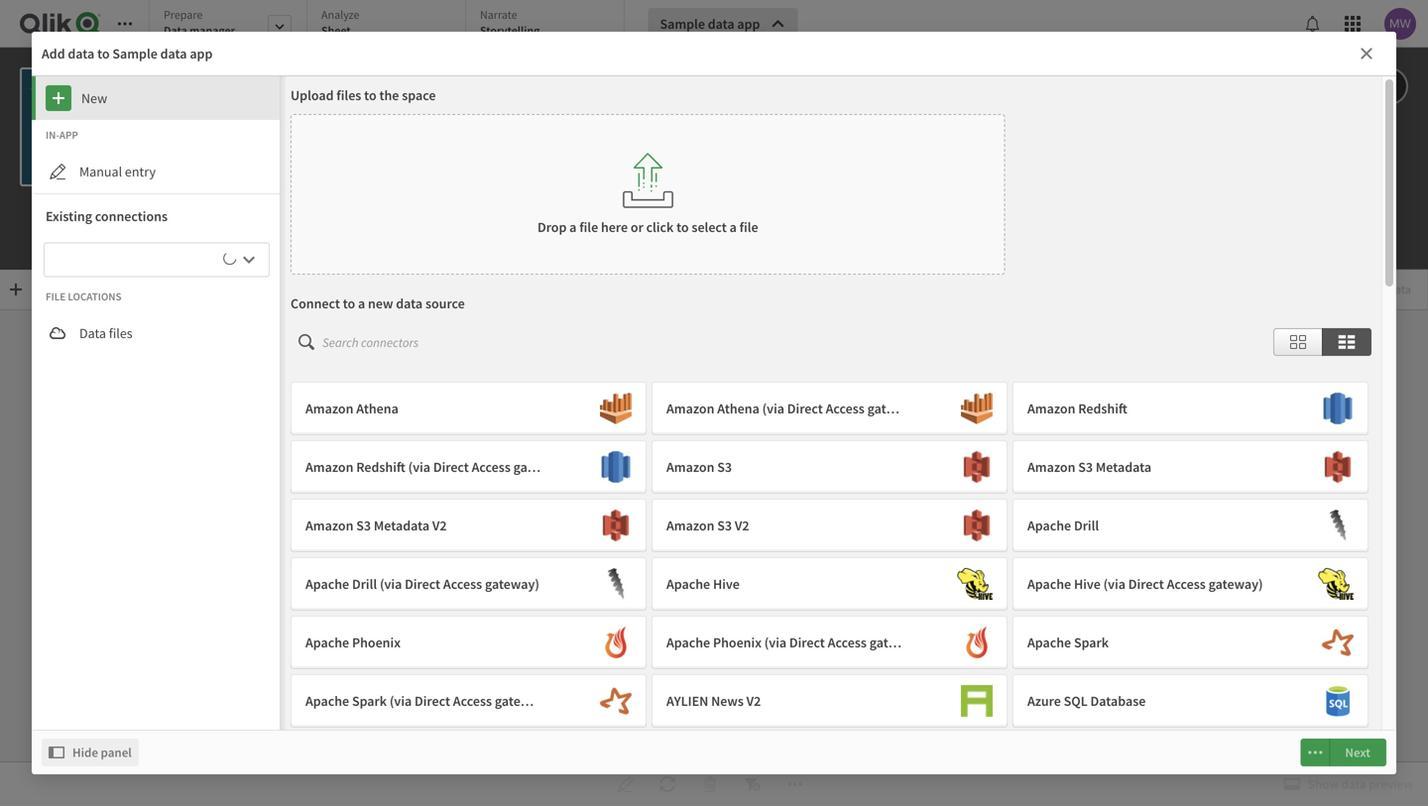 Task type: describe. For each thing, give the bounding box(es) containing it.
sample data app
[[660, 15, 760, 33]]

apache for apache drill
[[1028, 517, 1071, 535]]

0 horizontal spatial tables
[[479, 602, 514, 619]]

preview inside unloaded tables detected in your load script. to preview the tables in data manager, analyze your load script
[[698, 602, 744, 619]]

athena for amazon athena (via direct access gateway)
[[717, 400, 760, 418]]

2 file from the left
[[740, 218, 758, 236]]

analyze for load
[[662, 663, 705, 679]]

gateway) for amazon redshift (via direct access gateway)
[[513, 458, 568, 476]]

manager
[[190, 23, 235, 38]]

tab list inside toolbar
[[149, 0, 632, 50]]

0 horizontal spatial or
[[503, 435, 518, 455]]

associate
[[995, 435, 1057, 455]]

access for amazon redshift (via direct access gateway)
[[472, 458, 511, 476]]

amazon for amazon s3
[[667, 458, 715, 476]]

show data preview
[[1308, 776, 1413, 793]]

unloaded tables detected in your load script. to preview the tables in data manager, analyze your load script
[[420, 602, 1009, 637]]

toggle left image
[[49, 741, 64, 765]]

apache spark (via direct access gateway)
[[305, 692, 549, 710]]

apache for apache hive (via direct access gateway)
[[1028, 575, 1071, 593]]

apache for apache spark
[[1028, 634, 1071, 652]]

2 in from the left
[[807, 602, 818, 619]]

to right the click
[[677, 218, 689, 236]]

here
[[601, 218, 628, 236]]

toolbar containing sample data app
[[0, 0, 1428, 270]]

(via for redshift
[[408, 458, 431, 476]]

spark for apache spark (via direct access gateway)
[[352, 692, 387, 710]]

manager,
[[850, 602, 905, 619]]

spark for apache spark
[[1074, 634, 1109, 652]]

hide panel
[[72, 744, 132, 761]]

sql
[[1064, 692, 1088, 710]]

athena for amazon athena
[[356, 400, 399, 418]]

hide
[[72, 744, 98, 761]]

v2 down amazon redshift (via direct access gateway)
[[432, 517, 447, 535]]

description
[[232, 113, 299, 131]]

progress bar inside add data to your app application
[[221, 250, 239, 270]]

apache hive
[[667, 575, 740, 593]]

script.
[[642, 602, 678, 619]]

to left new
[[343, 295, 355, 312]]

2 horizontal spatial script
[[875, 435, 912, 455]]

amazon for amazon redshift (via direct access gateway)
[[305, 458, 354, 476]]

apache phoenix (via direct access gateway)
[[667, 634, 924, 652]]

analyze load script
[[662, 663, 766, 679]]

amazon athena (via direct access gateway)
[[667, 400, 922, 418]]

amazon s3 v2
[[667, 517, 749, 535]]

(via for drill
[[380, 575, 402, 593]]

locations
[[68, 290, 121, 304]]

redshift for amazon redshift (via direct access gateway)
[[356, 458, 406, 476]]

gateway) for apache hive (via direct access gateway)
[[1209, 575, 1263, 593]]

view
[[932, 435, 963, 455]]

apache spark
[[1028, 634, 1109, 652]]

drill for apache drill
[[1074, 517, 1099, 535]]

add up scripted
[[611, 387, 650, 417]]

unloaded
[[420, 602, 476, 619]]

news
[[711, 692, 744, 710]]

2 contains from the left
[[521, 435, 577, 455]]

amazon for amazon s3 metadata v2
[[305, 517, 354, 535]]

s3 for amazon s3 v2
[[717, 517, 732, 535]]

1 vertical spatial add data button
[[661, 474, 767, 505]]

source
[[425, 295, 465, 312]]

direct for drill
[[405, 575, 441, 593]]

prepare
[[164, 7, 203, 22]]

analyze for sheet
[[321, 7, 360, 22]]

data inside button
[[708, 15, 735, 33]]

(via for athena
[[762, 400, 785, 418]]

0 vertical spatial add data button
[[4, 274, 85, 305]]

in-
[[46, 128, 59, 142]]

data inside prepare data manager
[[164, 23, 187, 38]]

data inside unloaded tables detected in your load script. to preview the tables in data manager, analyze your load script
[[821, 602, 848, 619]]

phoenix for apache phoenix (via direct access gateway)
[[713, 634, 762, 652]]

Search connectors text field
[[322, 323, 684, 361]]

analyze sheet
[[321, 7, 360, 38]]

app inside button
[[737, 15, 760, 33]]

2 horizontal spatial the
[[818, 435, 839, 455]]

select
[[692, 218, 727, 236]]

to
[[681, 602, 695, 619]]

the
[[291, 435, 316, 455]]

next
[[1345, 744, 1371, 761]]

bin image
[[701, 773, 719, 796]]

metadata for amazon s3 metadata
[[1096, 458, 1152, 476]]

azure sql database
[[1028, 692, 1146, 710]]

v2 for amazon s3 v2
[[735, 517, 749, 535]]

scripted
[[580, 435, 634, 455]]

space
[[402, 86, 436, 104]]

narrate storytelling
[[480, 7, 540, 38]]

direct for athena
[[787, 400, 823, 418]]

add data to your app
[[611, 387, 818, 417]]

aylien news v2
[[667, 692, 761, 710]]

large tiles image
[[1290, 330, 1306, 354]]

s3 for amazon s3
[[717, 458, 732, 476]]

hive for apache hive (via direct access gateway)
[[1074, 575, 1101, 593]]

data files image
[[46, 321, 69, 345]]

analyze inside unloaded tables detected in your load script. to preview the tables in data manager, analyze your load script
[[907, 602, 951, 619]]

upload
[[291, 86, 334, 104]]

phoenix for apache phoenix
[[352, 634, 401, 652]]

gateway) for apache drill (via direct access gateway)
[[485, 575, 540, 593]]

data files
[[79, 324, 133, 342]]

1 horizontal spatial your
[[729, 387, 774, 417]]

1 horizontal spatial tables
[[769, 602, 804, 619]]

1 horizontal spatial a
[[570, 218, 577, 236]]

none text field inside add data to your app application
[[52, 243, 223, 277]]

add up amazon s3
[[685, 435, 711, 455]]

1 file from the left
[[579, 218, 598, 236]]

azure
[[1028, 692, 1061, 710]]

file
[[46, 290, 66, 304]]

script inside unloaded tables detected in your load script. to preview the tables in data manager, analyze your load script
[[698, 619, 730, 637]]

data inside 'button'
[[1342, 776, 1366, 793]]

0 horizontal spatial sample
[[112, 45, 158, 62]]

drop
[[538, 218, 567, 236]]

direct for spark
[[415, 692, 450, 710]]

in-app
[[46, 128, 78, 142]]

s3 for amazon s3 metadata v2
[[356, 517, 371, 535]]

panel
[[101, 744, 132, 761]]

2 horizontal spatial tables
[[1060, 435, 1100, 455]]

amazon redshift (via direct access gateway)
[[305, 458, 568, 476]]

to up the app either contains no data or contains scripted tables. add data or analyze the load script to view and associate tables here. at the bottom of page
[[704, 387, 725, 417]]

small tiles image
[[1339, 334, 1355, 350]]



Task type: locate. For each thing, give the bounding box(es) containing it.
2 horizontal spatial a
[[730, 218, 737, 236]]

hive up unloaded tables detected in your load script. to preview the tables in data manager, analyze your load script
[[713, 575, 740, 593]]

more image
[[1308, 741, 1324, 764]]

2 horizontal spatial data
[[821, 602, 848, 619]]

add up data files icon
[[32, 282, 52, 297]]

toolbar
[[0, 0, 1428, 270]]

add data button up data files icon
[[4, 274, 85, 305]]

title
[[232, 67, 258, 85]]

tables up "apache phoenix (via direct access gateway)"
[[769, 602, 804, 619]]

a right the drop
[[570, 218, 577, 236]]

None text field
[[52, 243, 223, 277]]

metadata for amazon s3 metadata v2
[[374, 517, 430, 535]]

manual entry
[[79, 163, 156, 181]]

redshift
[[1078, 400, 1128, 418], [356, 458, 406, 476]]

clear filters image
[[744, 773, 762, 796]]

1 vertical spatial files
[[109, 324, 133, 342]]

load
[[843, 435, 872, 455], [614, 602, 640, 619], [983, 602, 1009, 619], [708, 663, 732, 679]]

add down amazon s3
[[698, 481, 721, 498]]

2 hive from the left
[[1074, 575, 1101, 593]]

(via for hive
[[1104, 575, 1126, 593]]

tab list
[[149, 0, 632, 50]]

0 horizontal spatial hive
[[713, 575, 740, 593]]

file right select
[[740, 218, 758, 236]]

(via up analyze load script
[[764, 634, 787, 652]]

athena up the app either contains no data or contains scripted tables. add data or analyze the load script to view and associate tables here. at the bottom of page
[[717, 400, 760, 418]]

1 horizontal spatial athena
[[717, 400, 760, 418]]

app
[[59, 128, 78, 142]]

connect to a new data source
[[291, 295, 465, 312]]

0 horizontal spatial spark
[[352, 692, 387, 710]]

stop editing image
[[1380, 74, 1398, 98]]

apache phoenix
[[305, 634, 401, 652]]

1 horizontal spatial data
[[164, 23, 187, 38]]

0 horizontal spatial drill
[[352, 575, 377, 593]]

1 horizontal spatial analyze
[[907, 602, 951, 619]]

amazon for amazon athena
[[305, 400, 354, 418]]

apache for apache spark (via direct access gateway)
[[305, 692, 349, 710]]

tables left detected at the left bottom
[[479, 602, 514, 619]]

drill down amazon s3 metadata
[[1074, 517, 1099, 535]]

0 vertical spatial redshift
[[1078, 400, 1128, 418]]

connections
[[95, 207, 168, 225]]

1 horizontal spatial redshift
[[1078, 400, 1128, 418]]

aylien
[[667, 692, 708, 710]]

app
[[737, 15, 760, 33], [190, 45, 213, 62], [779, 387, 818, 417], [319, 435, 345, 455]]

0 horizontal spatial a
[[358, 295, 365, 312]]

either
[[348, 435, 387, 455]]

phoenix up analyze load script
[[713, 634, 762, 652]]

drill for apache drill (via direct access gateway)
[[352, 575, 377, 593]]

add data up data files icon
[[32, 282, 77, 297]]

your right manager,
[[954, 602, 980, 619]]

2 horizontal spatial your
[[954, 602, 980, 619]]

gateway)
[[868, 400, 922, 418], [513, 458, 568, 476], [485, 575, 540, 593], [1209, 575, 1263, 593], [870, 634, 924, 652], [495, 692, 549, 710]]

v2 right news at the bottom of the page
[[747, 692, 761, 710]]

in
[[571, 602, 582, 619], [807, 602, 818, 619]]

edit image
[[46, 160, 69, 183]]

to left view
[[915, 435, 929, 455]]

script up news at the bottom of the page
[[735, 663, 766, 679]]

existing
[[46, 207, 92, 225]]

1 vertical spatial analyze
[[662, 663, 705, 679]]

amazon
[[305, 400, 354, 418], [667, 400, 715, 418], [1028, 400, 1076, 418], [305, 458, 354, 476], [667, 458, 715, 476], [1028, 458, 1076, 476], [305, 517, 354, 535], [667, 517, 715, 535]]

0 vertical spatial add data
[[32, 282, 77, 297]]

phoenix down apache drill (via direct access gateway)
[[352, 634, 401, 652]]

1 in from the left
[[571, 602, 582, 619]]

1 athena from the left
[[356, 400, 399, 418]]

1 horizontal spatial sample
[[660, 15, 705, 33]]

connect
[[291, 295, 340, 312]]

amazon for amazon redshift
[[1028, 400, 1076, 418]]

0 vertical spatial data
[[164, 23, 187, 38]]

s3
[[717, 458, 732, 476], [1078, 458, 1093, 476], [356, 517, 371, 535], [717, 517, 732, 535]]

1 vertical spatial add data
[[698, 481, 750, 498]]

s3 up apache hive
[[717, 517, 732, 535]]

phoenix
[[352, 634, 401, 652], [713, 634, 762, 652]]

click
[[646, 218, 674, 236]]

add data down amazon s3
[[698, 481, 750, 498]]

sample
[[660, 15, 705, 33], [112, 45, 158, 62]]

(via for phoenix
[[764, 634, 787, 652]]

apache
[[1028, 517, 1071, 535], [305, 575, 349, 593], [667, 575, 710, 593], [1028, 575, 1071, 593], [305, 634, 349, 652], [667, 634, 710, 652], [1028, 634, 1071, 652], [305, 692, 349, 710]]

1 vertical spatial script
[[698, 619, 730, 637]]

analyze inside button
[[662, 663, 705, 679]]

gateway) for apache spark (via direct access gateway)
[[495, 692, 549, 710]]

add data to sample data app
[[42, 45, 213, 62]]

0 horizontal spatial contains
[[391, 435, 447, 455]]

0 horizontal spatial files
[[109, 324, 133, 342]]

gateway) for amazon athena (via direct access gateway)
[[868, 400, 922, 418]]

amazon redshift
[[1028, 400, 1128, 418]]

redshift for amazon redshift
[[1078, 400, 1128, 418]]

(via down amazon s3 metadata v2
[[380, 575, 402, 593]]

analyze
[[764, 435, 814, 455], [907, 602, 951, 619]]

upload files to the space
[[291, 86, 436, 104]]

analyze inside tab list
[[321, 7, 360, 22]]

(via up apache spark
[[1104, 575, 1126, 593]]

0 vertical spatial the
[[379, 86, 399, 104]]

script inside button
[[735, 663, 766, 679]]

1 horizontal spatial script
[[735, 663, 766, 679]]

sheet
[[321, 23, 351, 38]]

v2 up apache hive
[[735, 517, 749, 535]]

1 vertical spatial preview
[[1369, 776, 1413, 793]]

2 vertical spatial the
[[747, 602, 766, 619]]

next button
[[1330, 739, 1387, 767]]

(via down apache phoenix
[[390, 692, 412, 710]]

a right select
[[730, 218, 737, 236]]

analyze down amazon athena (via direct access gateway)
[[764, 435, 814, 455]]

apache hive (via direct access gateway)
[[1028, 575, 1263, 593]]

or right no
[[503, 435, 518, 455]]

amazon for amazon s3 metadata
[[1028, 458, 1076, 476]]

or right here
[[631, 218, 644, 236]]

contains
[[391, 435, 447, 455], [521, 435, 577, 455]]

1 horizontal spatial preview
[[1369, 776, 1413, 793]]

v2 for aylien news v2
[[747, 692, 761, 710]]

script right to
[[698, 619, 730, 637]]

tables up amazon s3 metadata
[[1060, 435, 1100, 455]]

1 horizontal spatial contains
[[521, 435, 577, 455]]

script left view
[[875, 435, 912, 455]]

1 hive from the left
[[713, 575, 740, 593]]

0 horizontal spatial athena
[[356, 400, 399, 418]]

1 vertical spatial analyze
[[907, 602, 951, 619]]

hive
[[713, 575, 740, 593], [1074, 575, 1101, 593]]

1 horizontal spatial drill
[[1074, 517, 1099, 535]]

0 horizontal spatial metadata
[[374, 517, 430, 535]]

access for apache drill (via direct access gateway)
[[443, 575, 482, 593]]

the down amazon athena (via direct access gateway)
[[818, 435, 839, 455]]

metadata down here.
[[1096, 458, 1152, 476]]

1 horizontal spatial or
[[631, 218, 644, 236]]

0 horizontal spatial script
[[698, 619, 730, 637]]

more options image
[[786, 773, 804, 796]]

2 athena from the left
[[717, 400, 760, 418]]

s3 down amazon redshift
[[1078, 458, 1093, 476]]

or
[[631, 218, 644, 236], [503, 435, 518, 455], [747, 435, 761, 455]]

edit image
[[616, 773, 634, 796]]

drill up apache phoenix
[[352, 575, 377, 593]]

tables.
[[637, 435, 682, 455]]

amazon athena
[[305, 400, 399, 418]]

show
[[1308, 776, 1339, 793]]

hive for apache hive
[[713, 575, 740, 593]]

spark down apache phoenix
[[352, 692, 387, 710]]

your right detected at the left bottom
[[585, 602, 611, 619]]

detected
[[517, 602, 568, 619]]

amazon s3 metadata v2
[[305, 517, 447, 535]]

0 horizontal spatial in
[[571, 602, 582, 619]]

analyze
[[321, 7, 360, 22], [662, 663, 705, 679]]

0 horizontal spatial the
[[379, 86, 399, 104]]

sample inside button
[[660, 15, 705, 33]]

new image
[[46, 85, 71, 111]]

0 horizontal spatial phoenix
[[352, 634, 401, 652]]

0 horizontal spatial your
[[585, 602, 611, 619]]

add data to your app application
[[0, 0, 1428, 806]]

hide panel button
[[42, 739, 139, 767]]

preview inside 'button'
[[1369, 776, 1413, 793]]

existing connections
[[46, 207, 168, 225]]

2 horizontal spatial or
[[747, 435, 761, 455]]

data right data files icon
[[79, 324, 106, 342]]

reload table from source image
[[659, 773, 677, 796]]

(via up amazon s3 metadata v2
[[408, 458, 431, 476]]

files right upload
[[337, 86, 361, 104]]

access for amazon athena (via direct access gateway)
[[826, 400, 865, 418]]

redshift up here.
[[1078, 400, 1128, 418]]

files
[[337, 86, 361, 104], [109, 324, 133, 342]]

0 horizontal spatial preview
[[698, 602, 744, 619]]

prepare data manager
[[164, 7, 235, 38]]

here.
[[1103, 435, 1137, 455]]

the inside unloaded tables detected in your load script. to preview the tables in data manager, analyze your load script
[[747, 602, 766, 619]]

files for data
[[109, 324, 133, 342]]

access for apache phoenix (via direct access gateway)
[[828, 634, 867, 652]]

2 phoenix from the left
[[713, 634, 762, 652]]

0 vertical spatial spark
[[1074, 634, 1109, 652]]

new
[[81, 89, 107, 107]]

no
[[450, 435, 467, 455]]

1 vertical spatial drill
[[352, 575, 377, 593]]

analyze up sheet
[[321, 7, 360, 22]]

1 vertical spatial the
[[818, 435, 839, 455]]

0 horizontal spatial add data button
[[4, 274, 85, 305]]

0 horizontal spatial file
[[579, 218, 598, 236]]

access for apache spark (via direct access gateway)
[[453, 692, 492, 710]]

file locations
[[46, 290, 121, 304]]

0 horizontal spatial analyze
[[321, 7, 360, 22]]

show data preview button
[[1277, 771, 1420, 798]]

1 horizontal spatial in
[[807, 602, 818, 619]]

metadata up apache drill (via direct access gateway)
[[374, 517, 430, 535]]

2 vertical spatial data
[[821, 602, 848, 619]]

2 vertical spatial script
[[735, 663, 766, 679]]

progress bar
[[221, 250, 239, 270]]

direct for phoenix
[[789, 634, 825, 652]]

s3 for amazon s3 metadata
[[1078, 458, 1093, 476]]

amazon s3
[[667, 458, 732, 476]]

amazon s3 metadata
[[1028, 458, 1152, 476]]

or down amazon athena (via direct access gateway)
[[747, 435, 761, 455]]

entry
[[125, 163, 156, 181]]

data
[[164, 23, 187, 38], [79, 324, 106, 342], [821, 602, 848, 619]]

preview down apache hive
[[698, 602, 744, 619]]

1 horizontal spatial analyze
[[662, 663, 705, 679]]

new
[[368, 295, 393, 312]]

1 vertical spatial data
[[79, 324, 106, 342]]

0 vertical spatial metadata
[[1096, 458, 1152, 476]]

the app either contains no data or contains scripted tables. add data or analyze the load script to view and associate tables here.
[[291, 435, 1137, 455]]

database
[[1091, 692, 1146, 710]]

direct for redshift
[[433, 458, 469, 476]]

preview
[[698, 602, 744, 619], [1369, 776, 1413, 793]]

0 vertical spatial sample
[[660, 15, 705, 33]]

narrate
[[480, 7, 517, 22]]

None text field
[[232, 85, 748, 113], [232, 131, 748, 203], [232, 85, 748, 113], [232, 131, 748, 203]]

add data for the bottommost the add data button
[[698, 481, 750, 498]]

change thumbnail image
[[106, 114, 124, 138]]

access
[[826, 400, 865, 418], [472, 458, 511, 476], [443, 575, 482, 593], [1167, 575, 1206, 593], [828, 634, 867, 652], [453, 692, 492, 710]]

the left space
[[379, 86, 399, 104]]

your up the app either contains no data or contains scripted tables. add data or analyze the load script to view and associate tables here. at the bottom of page
[[729, 387, 774, 417]]

1 horizontal spatial add data button
[[661, 474, 767, 505]]

to
[[97, 45, 110, 62], [364, 86, 377, 104], [677, 218, 689, 236], [343, 295, 355, 312], [704, 387, 725, 417], [915, 435, 929, 455]]

spark
[[1074, 634, 1109, 652], [352, 692, 387, 710]]

hive up apache spark
[[1074, 575, 1101, 593]]

0 vertical spatial drill
[[1074, 517, 1099, 535]]

s3 down the app either contains no data or contains scripted tables. add data or analyze the load script to view and associate tables here. at the bottom of page
[[717, 458, 732, 476]]

redshift down either
[[356, 458, 406, 476]]

analyze up aylien on the left bottom of page
[[662, 663, 705, 679]]

0 horizontal spatial analyze
[[764, 435, 814, 455]]

athena up either
[[356, 400, 399, 418]]

manual
[[79, 163, 122, 181]]

1 phoenix from the left
[[352, 634, 401, 652]]

script
[[875, 435, 912, 455], [698, 619, 730, 637], [735, 663, 766, 679]]

apache for apache drill (via direct access gateway)
[[305, 575, 349, 593]]

in right detected at the left bottom
[[571, 602, 582, 619]]

amazon for amazon s3 v2
[[667, 517, 715, 535]]

1 vertical spatial metadata
[[374, 517, 430, 535]]

0 horizontal spatial redshift
[[356, 458, 406, 476]]

1 horizontal spatial phoenix
[[713, 634, 762, 652]]

add
[[42, 45, 65, 62], [32, 282, 52, 297], [611, 387, 650, 417], [685, 435, 711, 455], [698, 481, 721, 498]]

0 vertical spatial analyze
[[321, 7, 360, 22]]

apache drill
[[1028, 517, 1099, 535]]

analyze right manager,
[[907, 602, 951, 619]]

1 vertical spatial sample
[[112, 45, 158, 62]]

sample data app button
[[648, 8, 798, 40]]

in up "apache phoenix (via direct access gateway)"
[[807, 602, 818, 619]]

1 horizontal spatial metadata
[[1096, 458, 1152, 476]]

1 horizontal spatial the
[[747, 602, 766, 619]]

contains left scripted
[[521, 435, 577, 455]]

preview down next "button"
[[1369, 776, 1413, 793]]

data left manager,
[[821, 602, 848, 619]]

apache drill (via direct access gateway)
[[305, 575, 540, 593]]

to up new
[[97, 45, 110, 62]]

add data for the top the add data button
[[32, 282, 77, 297]]

cancel image
[[1359, 42, 1375, 65]]

storytelling
[[480, 23, 540, 38]]

data down prepare
[[164, 23, 187, 38]]

amazon for amazon athena (via direct access gateway)
[[667, 400, 715, 418]]

tab list containing prepare
[[149, 0, 632, 50]]

0 vertical spatial preview
[[698, 602, 744, 619]]

1 contains from the left
[[391, 435, 447, 455]]

1 horizontal spatial add data
[[698, 481, 750, 498]]

direct for hive
[[1129, 575, 1164, 593]]

s3 down either
[[356, 517, 371, 535]]

toggle bottom image
[[1284, 773, 1300, 796]]

a
[[570, 218, 577, 236], [730, 218, 737, 236], [358, 295, 365, 312]]

access for apache hive (via direct access gateway)
[[1167, 575, 1206, 593]]

1 horizontal spatial hive
[[1074, 575, 1101, 593]]

files for upload
[[337, 86, 361, 104]]

and
[[966, 435, 992, 455]]

drop a file here or click to select a file
[[538, 218, 758, 236]]

0 horizontal spatial add data
[[32, 282, 77, 297]]

your
[[729, 387, 774, 417], [585, 602, 611, 619], [954, 602, 980, 619]]

1 horizontal spatial file
[[740, 218, 758, 236]]

data
[[708, 15, 735, 33], [68, 45, 95, 62], [160, 45, 187, 62], [54, 282, 77, 297], [396, 295, 423, 312], [655, 387, 699, 417], [471, 435, 500, 455], [714, 435, 744, 455], [724, 481, 750, 498], [1342, 776, 1366, 793]]

1 vertical spatial spark
[[352, 692, 387, 710]]

analyze load script button
[[645, 657, 783, 685]]

1 horizontal spatial files
[[337, 86, 361, 104]]

a left new
[[358, 295, 365, 312]]

(via for spark
[[390, 692, 412, 710]]

files down locations
[[109, 324, 133, 342]]

to left space
[[364, 86, 377, 104]]

gateway) for apache phoenix (via direct access gateway)
[[870, 634, 924, 652]]

1 horizontal spatial spark
[[1074, 634, 1109, 652]]

1 vertical spatial redshift
[[356, 458, 406, 476]]

add up new icon
[[42, 45, 65, 62]]

add data button up amazon s3 v2
[[661, 474, 767, 505]]

0 vertical spatial script
[[875, 435, 912, 455]]

direct
[[787, 400, 823, 418], [433, 458, 469, 476], [405, 575, 441, 593], [1129, 575, 1164, 593], [789, 634, 825, 652], [415, 692, 450, 710]]

apache for apache phoenix
[[305, 634, 349, 652]]

contains up amazon redshift (via direct access gateway)
[[391, 435, 447, 455]]

spark up azure sql database
[[1074, 634, 1109, 652]]

apache for apache phoenix (via direct access gateway)
[[667, 634, 710, 652]]

load inside button
[[708, 663, 732, 679]]

apache for apache hive
[[667, 575, 710, 593]]

file left here
[[579, 218, 598, 236]]

the up "apache phoenix (via direct access gateway)"
[[747, 602, 766, 619]]

0 vertical spatial files
[[337, 86, 361, 104]]

(via up the app either contains no data or contains scripted tables. add data or analyze the load script to view and associate tables here. at the bottom of page
[[762, 400, 785, 418]]

add data button
[[4, 274, 85, 305], [661, 474, 767, 505]]

0 vertical spatial analyze
[[764, 435, 814, 455]]

0 horizontal spatial data
[[79, 324, 106, 342]]



Task type: vqa. For each thing, say whether or not it's contained in the screenshot.


